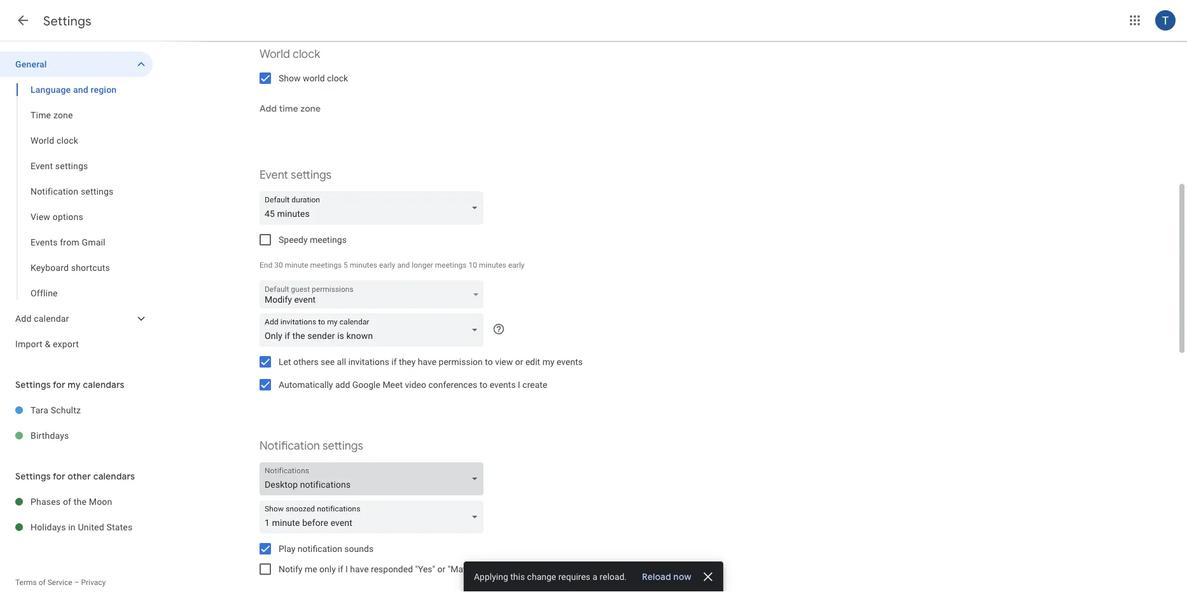 Task type: vqa. For each thing, say whether or not it's contained in the screenshot.
if to the bottom
yes



Task type: describe. For each thing, give the bounding box(es) containing it.
import
[[15, 339, 42, 349]]

invitations
[[348, 357, 389, 367]]

calendars for settings for my calendars
[[83, 379, 125, 391]]

birthdays link
[[31, 423, 153, 449]]

0 horizontal spatial if
[[338, 564, 343, 575]]

only
[[320, 564, 336, 575]]

0 vertical spatial clock
[[293, 47, 320, 61]]

permission
[[439, 357, 483, 367]]

shortcuts
[[71, 263, 110, 273]]

tara
[[31, 405, 48, 416]]

1 minutes from the left
[[350, 261, 377, 270]]

0 horizontal spatial event
[[31, 161, 53, 171]]

let
[[279, 357, 291, 367]]

options
[[53, 212, 83, 222]]

world
[[303, 73, 325, 83]]

birthdays tree item
[[0, 423, 153, 449]]

0 vertical spatial i
[[518, 380, 521, 390]]

default
[[265, 285, 289, 294]]

view
[[495, 357, 513, 367]]

notification settings inside group
[[31, 186, 114, 197]]

conferences
[[429, 380, 478, 390]]

default guest permissions modify event
[[265, 285, 354, 305]]

add
[[335, 380, 350, 390]]

meet
[[383, 380, 403, 390]]

2 minutes from the left
[[479, 261, 507, 270]]

general tree item
[[0, 52, 153, 77]]

requires
[[559, 572, 591, 582]]

go back image
[[15, 13, 31, 28]]

zone inside add time zone button
[[301, 103, 321, 115]]

holidays
[[31, 522, 66, 533]]

other
[[68, 471, 91, 482]]

applying
[[474, 572, 508, 582]]

holidays in united states link
[[31, 515, 153, 540]]

google
[[352, 380, 381, 390]]

notify me only if i have responded "yes" or "maybe"
[[279, 564, 480, 575]]

add time zone
[[260, 103, 321, 115]]

add for add calendar
[[15, 313, 32, 324]]

they
[[399, 357, 416, 367]]

1 horizontal spatial event settings
[[260, 168, 332, 182]]

general
[[15, 59, 47, 69]]

5
[[344, 261, 348, 270]]

all
[[337, 357, 346, 367]]

moon
[[89, 497, 112, 507]]

settings for my calendars
[[15, 379, 125, 391]]

10
[[469, 261, 477, 270]]

events
[[31, 237, 58, 248]]

meetings left 5
[[310, 261, 342, 270]]

from
[[60, 237, 79, 248]]

states
[[107, 522, 133, 533]]

event
[[294, 294, 316, 305]]

phases of the moon link
[[31, 489, 153, 515]]

show world clock
[[279, 73, 348, 83]]

1 horizontal spatial notification
[[260, 439, 320, 453]]

see
[[321, 357, 335, 367]]

permissions
[[312, 285, 354, 294]]

view options
[[31, 212, 83, 222]]

time
[[31, 110, 51, 120]]

"yes"
[[415, 564, 435, 575]]

2 early from the left
[[508, 261, 525, 270]]

meetings left 10
[[435, 261, 467, 270]]

birthdays
[[31, 431, 69, 441]]

1 vertical spatial world
[[31, 135, 54, 146]]

automatically
[[279, 380, 333, 390]]

create
[[523, 380, 548, 390]]

group containing language and region
[[0, 77, 153, 306]]

applying this change requires a reload.
[[474, 572, 627, 582]]

for for other
[[53, 471, 65, 482]]

me
[[305, 564, 317, 575]]

end 30 minute meetings 5 minutes early and longer meetings 10 minutes early
[[260, 261, 525, 270]]

keyboard
[[31, 263, 69, 273]]

add calendar
[[15, 313, 69, 324]]

holidays in united states tree item
[[0, 515, 153, 540]]

1 vertical spatial to
[[480, 380, 488, 390]]

schultz
[[51, 405, 81, 416]]

responded
[[371, 564, 413, 575]]

event settings inside group
[[31, 161, 88, 171]]

end
[[260, 261, 273, 270]]

"maybe"
[[448, 564, 480, 575]]

–
[[74, 579, 79, 587]]

reload now
[[642, 572, 692, 583]]

settings for settings
[[43, 13, 92, 29]]

now
[[674, 572, 692, 583]]

in
[[68, 522, 76, 533]]

language
[[31, 84, 71, 95]]

calendars for settings for other calendars
[[93, 471, 135, 482]]

keyboard shortcuts
[[31, 263, 110, 273]]

terms of service link
[[15, 579, 72, 587]]



Task type: locate. For each thing, give the bounding box(es) containing it.
0 vertical spatial events
[[557, 357, 583, 367]]

settings
[[43, 13, 92, 29], [15, 379, 51, 391], [15, 471, 51, 482]]

0 vertical spatial settings
[[43, 13, 92, 29]]

and left 'region'
[[73, 84, 88, 95]]

30
[[274, 261, 283, 270]]

world clock
[[260, 47, 320, 61], [31, 135, 78, 146]]

i
[[518, 380, 521, 390], [346, 564, 348, 575]]

of for terms
[[39, 579, 46, 587]]

1 horizontal spatial i
[[518, 380, 521, 390]]

notify
[[279, 564, 303, 575]]

1 horizontal spatial my
[[543, 357, 555, 367]]

1 vertical spatial i
[[346, 564, 348, 575]]

for up tara schultz
[[53, 379, 65, 391]]

of right 'terms' at the left bottom of the page
[[39, 579, 46, 587]]

settings for other calendars
[[15, 471, 135, 482]]

reload now button
[[637, 571, 697, 584]]

0 vertical spatial calendars
[[83, 379, 125, 391]]

0 horizontal spatial events
[[490, 380, 516, 390]]

settings for settings for my calendars
[[15, 379, 51, 391]]

or left edit
[[515, 357, 523, 367]]

add left time
[[260, 103, 277, 115]]

guest
[[291, 285, 310, 294]]

early up modify event dropdown button
[[379, 261, 396, 270]]

meetings up 5
[[310, 235, 347, 245]]

2 horizontal spatial clock
[[327, 73, 348, 83]]

this
[[511, 572, 525, 582]]

have right they
[[418, 357, 437, 367]]

0 horizontal spatial add
[[15, 313, 32, 324]]

0 vertical spatial have
[[418, 357, 437, 367]]

1 early from the left
[[379, 261, 396, 270]]

1 for from the top
[[53, 379, 65, 391]]

0 horizontal spatial clock
[[57, 135, 78, 146]]

0 horizontal spatial of
[[39, 579, 46, 587]]

1 vertical spatial have
[[350, 564, 369, 575]]

0 horizontal spatial early
[[379, 261, 396, 270]]

settings up tara on the left of page
[[15, 379, 51, 391]]

phases of the moon
[[31, 497, 112, 507]]

0 vertical spatial world
[[260, 47, 290, 61]]

and left longer
[[397, 261, 410, 270]]

1 vertical spatial my
[[68, 379, 81, 391]]

time zone
[[31, 110, 73, 120]]

reload.
[[600, 572, 627, 582]]

and
[[73, 84, 88, 95], [397, 261, 410, 270]]

events from gmail
[[31, 237, 105, 248]]

add inside tree
[[15, 313, 32, 324]]

clock inside group
[[57, 135, 78, 146]]

the
[[74, 497, 87, 507]]

0 horizontal spatial my
[[68, 379, 81, 391]]

settings heading
[[43, 13, 92, 29]]

1 horizontal spatial add
[[260, 103, 277, 115]]

have down the sounds at the bottom left
[[350, 564, 369, 575]]

1 horizontal spatial world clock
[[260, 47, 320, 61]]

notification down the automatically
[[260, 439, 320, 453]]

1 vertical spatial for
[[53, 471, 65, 482]]

1 vertical spatial add
[[15, 313, 32, 324]]

zone inside group
[[53, 110, 73, 120]]

notification settings down the automatically
[[260, 439, 363, 453]]

tree containing general
[[0, 52, 153, 357]]

settings for my calendars tree
[[0, 398, 153, 449]]

minute
[[285, 261, 308, 270]]

automatically add google meet video conferences to events i create
[[279, 380, 548, 390]]

1 horizontal spatial clock
[[293, 47, 320, 61]]

world clock down time zone
[[31, 135, 78, 146]]

speedy
[[279, 235, 308, 245]]

early right 10
[[508, 261, 525, 270]]

0 horizontal spatial event settings
[[31, 161, 88, 171]]

calendars
[[83, 379, 125, 391], [93, 471, 135, 482]]

longer
[[412, 261, 433, 270]]

0 vertical spatial add
[[260, 103, 277, 115]]

my right edit
[[543, 357, 555, 367]]

0 vertical spatial for
[[53, 379, 65, 391]]

1 vertical spatial of
[[39, 579, 46, 587]]

1 horizontal spatial or
[[515, 357, 523, 367]]

1 vertical spatial events
[[490, 380, 516, 390]]

world clock inside group
[[31, 135, 78, 146]]

world clock up show
[[260, 47, 320, 61]]

settings up general tree item
[[43, 13, 92, 29]]

to left view
[[485, 357, 493, 367]]

my
[[543, 357, 555, 367], [68, 379, 81, 391]]

i right only
[[346, 564, 348, 575]]

my up the tara schultz tree item
[[68, 379, 81, 391]]

play
[[279, 544, 296, 554]]

of
[[63, 497, 71, 507], [39, 579, 46, 587]]

or right "yes"
[[438, 564, 446, 575]]

events
[[557, 357, 583, 367], [490, 380, 516, 390]]

a
[[593, 572, 598, 582]]

to
[[485, 357, 493, 367], [480, 380, 488, 390]]

let others see all invitations if they have permission to view or edit my events
[[279, 357, 583, 367]]

of left 'the'
[[63, 497, 71, 507]]

video
[[405, 380, 426, 390]]

show
[[279, 73, 301, 83]]

to right conferences at bottom left
[[480, 380, 488, 390]]

phases of the moon tree item
[[0, 489, 153, 515]]

0 horizontal spatial notification
[[31, 186, 78, 197]]

holidays in united states
[[31, 522, 133, 533]]

0 vertical spatial to
[[485, 357, 493, 367]]

1 horizontal spatial have
[[418, 357, 437, 367]]

minutes right 10
[[479, 261, 507, 270]]

region
[[91, 84, 117, 95]]

or
[[515, 357, 523, 367], [438, 564, 446, 575]]

settings
[[55, 161, 88, 171], [291, 168, 332, 182], [81, 186, 114, 197], [323, 439, 363, 453]]

0 vertical spatial and
[[73, 84, 88, 95]]

united
[[78, 522, 104, 533]]

tara schultz tree item
[[0, 398, 153, 423]]

modify
[[265, 294, 292, 305]]

gmail
[[82, 237, 105, 248]]

add time zone button
[[255, 94, 326, 124]]

if right only
[[338, 564, 343, 575]]

zone right time
[[301, 103, 321, 115]]

1 vertical spatial or
[[438, 564, 446, 575]]

0 horizontal spatial world
[[31, 135, 54, 146]]

notification up 'view options'
[[31, 186, 78, 197]]

of inside tree item
[[63, 497, 71, 507]]

0 horizontal spatial world clock
[[31, 135, 78, 146]]

add for add time zone
[[260, 103, 277, 115]]

1 vertical spatial if
[[338, 564, 343, 575]]

group
[[0, 77, 153, 306]]

world up show
[[260, 47, 290, 61]]

settings for settings for other calendars
[[15, 471, 51, 482]]

calendars up moon
[[93, 471, 135, 482]]

time
[[279, 103, 298, 115]]

edit
[[526, 357, 540, 367]]

service
[[48, 579, 72, 587]]

0 vertical spatial of
[[63, 497, 71, 507]]

1 horizontal spatial notification settings
[[260, 439, 363, 453]]

0 horizontal spatial minutes
[[350, 261, 377, 270]]

1 horizontal spatial of
[[63, 497, 71, 507]]

for
[[53, 379, 65, 391], [53, 471, 65, 482]]

terms of service – privacy
[[15, 579, 106, 587]]

zone
[[301, 103, 321, 115], [53, 110, 73, 120]]

minutes
[[350, 261, 377, 270], [479, 261, 507, 270]]

0 horizontal spatial and
[[73, 84, 88, 95]]

world down the time on the left of page
[[31, 135, 54, 146]]

add up import
[[15, 313, 32, 324]]

speedy meetings
[[279, 235, 347, 245]]

1 vertical spatial notification
[[260, 439, 320, 453]]

events right edit
[[557, 357, 583, 367]]

0 vertical spatial if
[[392, 357, 397, 367]]

tree
[[0, 52, 153, 357]]

1 vertical spatial world clock
[[31, 135, 78, 146]]

1 horizontal spatial event
[[260, 168, 288, 182]]

play notification sounds
[[279, 544, 374, 554]]

phases
[[31, 497, 61, 507]]

view
[[31, 212, 50, 222]]

2 vertical spatial settings
[[15, 471, 51, 482]]

2 for from the top
[[53, 471, 65, 482]]

others
[[293, 357, 319, 367]]

0 horizontal spatial zone
[[53, 110, 73, 120]]

1 vertical spatial settings
[[15, 379, 51, 391]]

1 vertical spatial and
[[397, 261, 410, 270]]

meetings
[[310, 235, 347, 245], [310, 261, 342, 270], [435, 261, 467, 270]]

settings up phases
[[15, 471, 51, 482]]

privacy link
[[81, 579, 106, 587]]

0 horizontal spatial notification settings
[[31, 186, 114, 197]]

None field
[[260, 192, 489, 225], [260, 314, 489, 347], [260, 463, 489, 496], [260, 501, 489, 534], [260, 192, 489, 225], [260, 314, 489, 347], [260, 463, 489, 496], [260, 501, 489, 534]]

1 horizontal spatial events
[[557, 357, 583, 367]]

sounds
[[345, 544, 374, 554]]

0 vertical spatial notification
[[31, 186, 78, 197]]

0 horizontal spatial i
[[346, 564, 348, 575]]

1 horizontal spatial if
[[392, 357, 397, 367]]

0 horizontal spatial have
[[350, 564, 369, 575]]

reload
[[642, 572, 671, 583]]

1 vertical spatial clock
[[327, 73, 348, 83]]

offline
[[31, 288, 58, 298]]

1 horizontal spatial world
[[260, 47, 290, 61]]

calendar
[[34, 313, 69, 324]]

if
[[392, 357, 397, 367], [338, 564, 343, 575]]

1 vertical spatial calendars
[[93, 471, 135, 482]]

0 vertical spatial my
[[543, 357, 555, 367]]

for left other on the left bottom of page
[[53, 471, 65, 482]]

calendars up the tara schultz tree item
[[83, 379, 125, 391]]

events down view
[[490, 380, 516, 390]]

zone right the time on the left of page
[[53, 110, 73, 120]]

0 vertical spatial notification settings
[[31, 186, 114, 197]]

2 vertical spatial clock
[[57, 135, 78, 146]]

notification settings up options
[[31, 186, 114, 197]]

language and region
[[31, 84, 117, 95]]

1 horizontal spatial and
[[397, 261, 410, 270]]

add inside add time zone button
[[260, 103, 277, 115]]

&
[[45, 339, 50, 349]]

1 horizontal spatial early
[[508, 261, 525, 270]]

0 horizontal spatial or
[[438, 564, 446, 575]]

tara schultz
[[31, 405, 81, 416]]

notification
[[298, 544, 342, 554]]

import & export
[[15, 339, 79, 349]]

1 horizontal spatial zone
[[301, 103, 321, 115]]

and inside group
[[73, 84, 88, 95]]

for for my
[[53, 379, 65, 391]]

terms
[[15, 579, 37, 587]]

export
[[53, 339, 79, 349]]

0 vertical spatial world clock
[[260, 47, 320, 61]]

privacy
[[81, 579, 106, 587]]

1 vertical spatial notification settings
[[260, 439, 363, 453]]

0 vertical spatial or
[[515, 357, 523, 367]]

modify event button
[[260, 281, 484, 312]]

if left they
[[392, 357, 397, 367]]

settings for other calendars tree
[[0, 489, 153, 540]]

clock up show world clock
[[293, 47, 320, 61]]

clock
[[293, 47, 320, 61], [327, 73, 348, 83], [57, 135, 78, 146]]

i left create
[[518, 380, 521, 390]]

clock down time zone
[[57, 135, 78, 146]]

add
[[260, 103, 277, 115], [15, 313, 32, 324]]

minutes right 5
[[350, 261, 377, 270]]

1 horizontal spatial minutes
[[479, 261, 507, 270]]

of for phases
[[63, 497, 71, 507]]

clock right world on the left top of the page
[[327, 73, 348, 83]]



